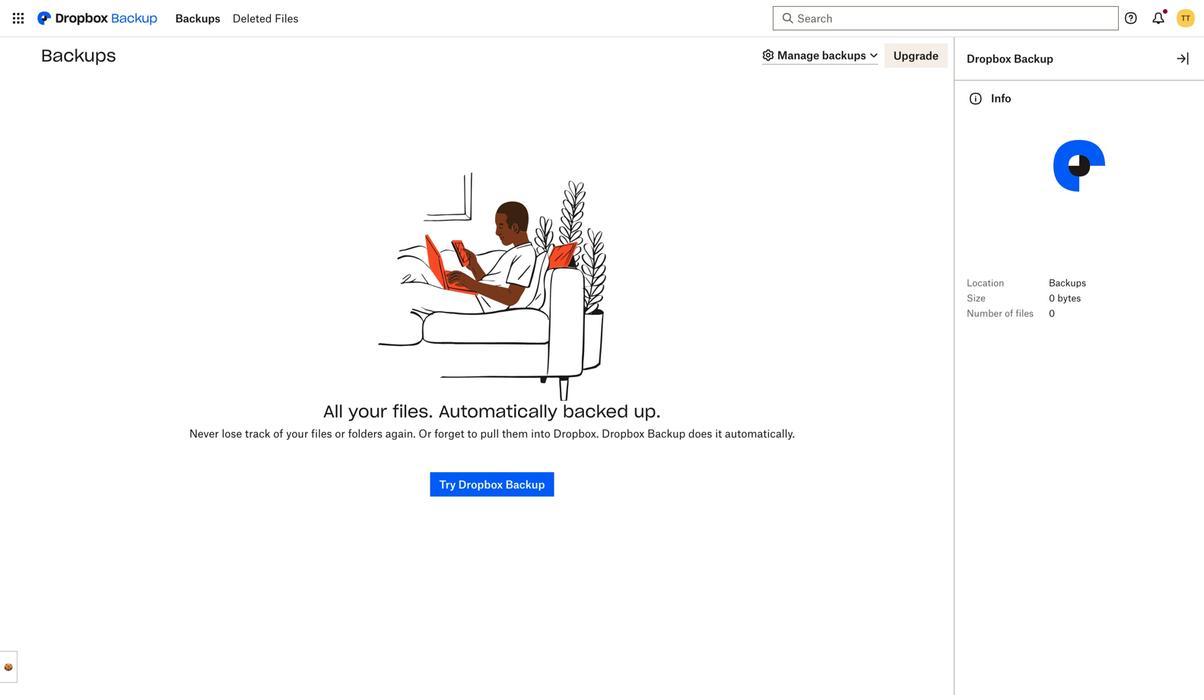 Task type: locate. For each thing, give the bounding box(es) containing it.
of
[[1005, 308, 1014, 319], [273, 427, 283, 440]]

0 vertical spatial dropbox
[[967, 52, 1012, 65]]

1 vertical spatial your
[[286, 427, 308, 440]]

backups up bytes on the right of page
[[1049, 277, 1087, 289]]

backup inside all your files. automatically backed up. never lose track of your files or folders again. or forget to pull them into dropbox. dropbox backup does it automatically.
[[648, 427, 686, 440]]

dropbox right try
[[459, 478, 503, 491]]

0 vertical spatial backups
[[175, 12, 220, 25]]

0 left bytes on the right of page
[[1049, 293, 1056, 304]]

Search text field
[[798, 10, 1091, 27]]

automatically.
[[725, 427, 795, 440]]

your
[[348, 401, 387, 422], [286, 427, 308, 440]]

files
[[275, 12, 299, 25]]

files
[[1016, 308, 1034, 319], [311, 427, 332, 440]]

0 horizontal spatial backups
[[41, 45, 116, 66]]

backup inside button
[[506, 478, 545, 491]]

backups
[[175, 12, 220, 25], [41, 45, 116, 66], [1049, 277, 1087, 289]]

backup
[[1014, 52, 1054, 65], [648, 427, 686, 440], [506, 478, 545, 491]]

backups link
[[175, 11, 220, 25]]

them
[[502, 427, 528, 440]]

dropbox up info
[[967, 52, 1012, 65]]

0 vertical spatial backup
[[1014, 52, 1054, 65]]

your right track
[[286, 427, 308, 440]]

manage backups
[[778, 49, 867, 62]]

backups left the "deleted"
[[175, 12, 220, 25]]

location
[[967, 277, 1005, 289]]

backups down backup logo - go to the backups homepage
[[41, 45, 116, 66]]

1 vertical spatial dropbox
[[602, 427, 645, 440]]

of right track
[[273, 427, 283, 440]]

2 vertical spatial backups
[[1049, 277, 1087, 289]]

1 horizontal spatial backup
[[648, 427, 686, 440]]

0 vertical spatial files
[[1016, 308, 1034, 319]]

0 horizontal spatial your
[[286, 427, 308, 440]]

1 horizontal spatial backups
[[175, 12, 220, 25]]

never
[[189, 427, 219, 440]]

0 for 0 bytes
[[1049, 293, 1056, 304]]

1 vertical spatial of
[[273, 427, 283, 440]]

0 vertical spatial 0
[[1049, 293, 1056, 304]]

backups
[[822, 49, 867, 62]]

1 horizontal spatial of
[[1005, 308, 1014, 319]]

0
[[1049, 293, 1056, 304], [1049, 308, 1056, 319]]

0 horizontal spatial dropbox
[[459, 478, 503, 491]]

size
[[967, 293, 986, 304]]

of right "number"
[[1005, 308, 1014, 319]]

it
[[715, 427, 722, 440]]

1 vertical spatial 0
[[1049, 308, 1056, 319]]

1 vertical spatial backup
[[648, 427, 686, 440]]

2 vertical spatial dropbox
[[459, 478, 503, 491]]

2 horizontal spatial backup
[[1014, 52, 1054, 65]]

lose
[[222, 427, 242, 440]]

try
[[439, 478, 456, 491]]

dropbox down up.
[[602, 427, 645, 440]]

again.
[[386, 427, 416, 440]]

deleted files
[[233, 12, 299, 25]]

number of files
[[967, 308, 1034, 319]]

to
[[468, 427, 478, 440]]

1 0 from the top
[[1049, 293, 1056, 304]]

your up folders
[[348, 401, 387, 422]]

0 vertical spatial of
[[1005, 308, 1014, 319]]

0 horizontal spatial backup
[[506, 478, 545, 491]]

0 vertical spatial your
[[348, 401, 387, 422]]

1 horizontal spatial dropbox
[[602, 427, 645, 440]]

up.
[[634, 401, 661, 422]]

files inside all your files. automatically backed up. never lose track of your files or folders again. or forget to pull them into dropbox. dropbox backup does it automatically.
[[311, 427, 332, 440]]

into
[[531, 427, 551, 440]]

2 0 from the top
[[1049, 308, 1056, 319]]

0 horizontal spatial files
[[311, 427, 332, 440]]

1 vertical spatial files
[[311, 427, 332, 440]]

dropbox
[[967, 52, 1012, 65], [602, 427, 645, 440], [459, 478, 503, 491]]

track
[[245, 427, 271, 440]]

files right "number"
[[1016, 308, 1034, 319]]

files left or
[[311, 427, 332, 440]]

2 vertical spatial backup
[[506, 478, 545, 491]]

manage
[[778, 49, 820, 62]]

0 horizontal spatial of
[[273, 427, 283, 440]]

0 down 0 bytes at the right top of the page
[[1049, 308, 1056, 319]]

2 horizontal spatial dropbox
[[967, 52, 1012, 65]]

folders
[[348, 427, 383, 440]]

1 horizontal spatial files
[[1016, 308, 1034, 319]]



Task type: vqa. For each thing, say whether or not it's contained in the screenshot.
the or
yes



Task type: describe. For each thing, give the bounding box(es) containing it.
or
[[419, 427, 432, 440]]

info
[[992, 92, 1012, 105]]

backed
[[563, 401, 629, 422]]

backup logo - go to the backups homepage image
[[30, 6, 163, 30]]

manage backups button
[[759, 46, 880, 65]]

all your files. automatically backed up. never lose track of your files or folders again. or forget to pull them into dropbox. dropbox backup does it automatically.
[[189, 401, 795, 440]]

files.
[[393, 401, 434, 422]]

bytes
[[1058, 293, 1081, 304]]

deleted files link
[[233, 11, 299, 25]]

dropbox.
[[554, 427, 599, 440]]

1 horizontal spatial your
[[348, 401, 387, 422]]

all
[[323, 401, 343, 422]]

dropbox inside all your files. automatically backed up. never lose track of your files or folders again. or forget to pull them into dropbox. dropbox backup does it automatically.
[[602, 427, 645, 440]]

of inside all your files. automatically backed up. never lose track of your files or folders again. or forget to pull them into dropbox. dropbox backup does it automatically.
[[273, 427, 283, 440]]

automatically
[[439, 401, 558, 422]]

pull
[[480, 427, 499, 440]]

try dropbox backup
[[439, 478, 545, 491]]

0 bytes
[[1049, 293, 1081, 304]]

dropbox inside try dropbox backup button
[[459, 478, 503, 491]]

does
[[689, 427, 713, 440]]

deleted
[[233, 12, 272, 25]]

forget
[[435, 427, 465, 440]]

global header element
[[0, 0, 1205, 37]]

close details pane image
[[1174, 49, 1192, 68]]

1 vertical spatial backups
[[41, 45, 116, 66]]

2 horizontal spatial backups
[[1049, 277, 1087, 289]]

tt button
[[1174, 6, 1199, 30]]

tt
[[1182, 13, 1191, 23]]

number
[[967, 308, 1003, 319]]

0 for 0
[[1049, 308, 1056, 319]]

backups inside global header element
[[175, 12, 220, 25]]

upgrade button
[[885, 43, 948, 68]]

try dropbox backup button
[[430, 473, 554, 497]]

dropbox backup
[[967, 52, 1054, 65]]

upgrade
[[894, 49, 939, 62]]

or
[[335, 427, 345, 440]]



